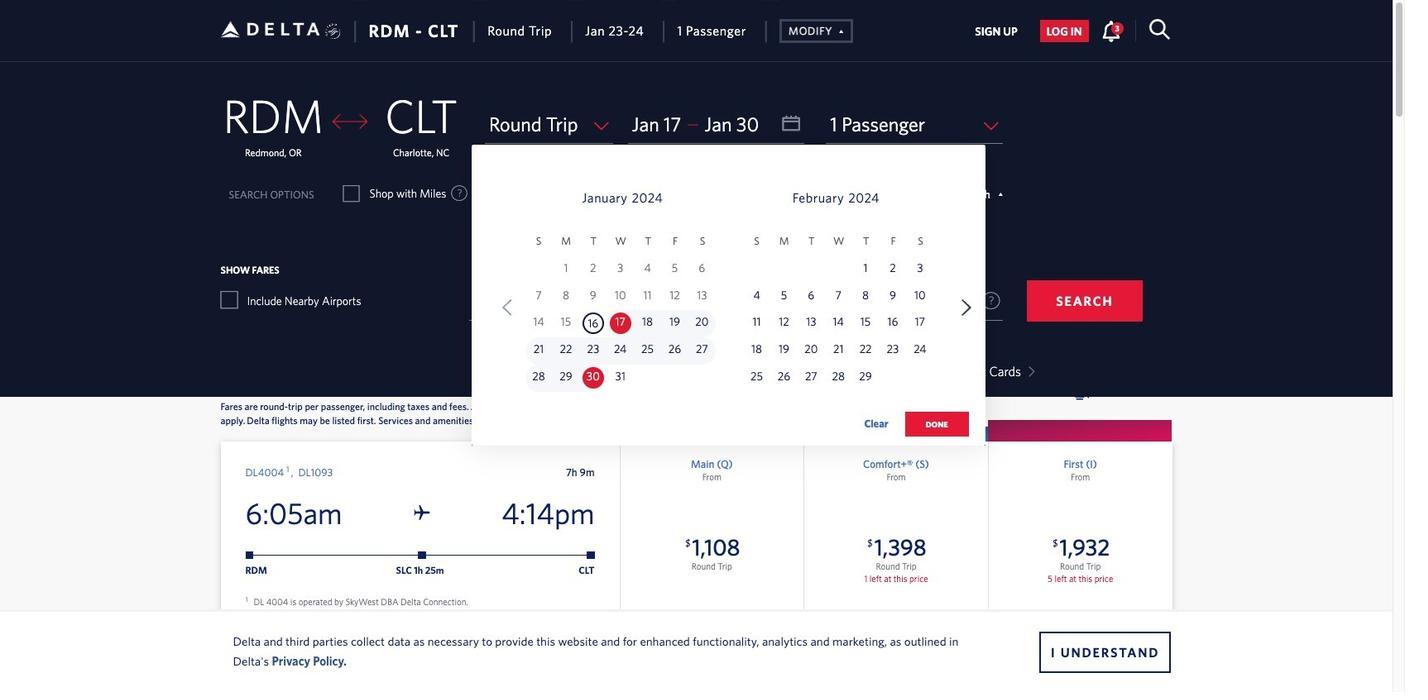 Task type: vqa. For each thing, say whether or not it's contained in the screenshot.
left the This link opens another site in a new window that may not follow the same accessibility policies as Delta Air Lines. image
no



Task type: locate. For each thing, give the bounding box(es) containing it.
None checkbox
[[639, 185, 654, 202]]

show price in element
[[815, 120, 995, 131]]

dropdown caret image
[[1024, 367, 1035, 377]]

skyteam image
[[325, 6, 341, 57]]

None text field
[[628, 105, 805, 144]]

None checkbox
[[344, 185, 359, 202], [221, 291, 237, 308], [344, 185, 359, 202], [221, 291, 237, 308]]

None field
[[485, 105, 613, 144], [826, 105, 1003, 144], [469, 282, 728, 321], [485, 105, 613, 144], [826, 105, 1003, 144], [469, 282, 728, 321]]

delta air lines image
[[221, 4, 320, 55]]

main content
[[815, 120, 995, 161]]



Task type: describe. For each thing, give the bounding box(es) containing it.
banner image image
[[617, 186, 1172, 322]]

plane image
[[414, 506, 430, 522]]

advsearchtriangle up image
[[833, 22, 844, 37]]

Meeting Code (Optional) text field
[[776, 282, 1003, 321]]

calendar expanded, use arrow keys to select date application
[[472, 145, 986, 455]]



